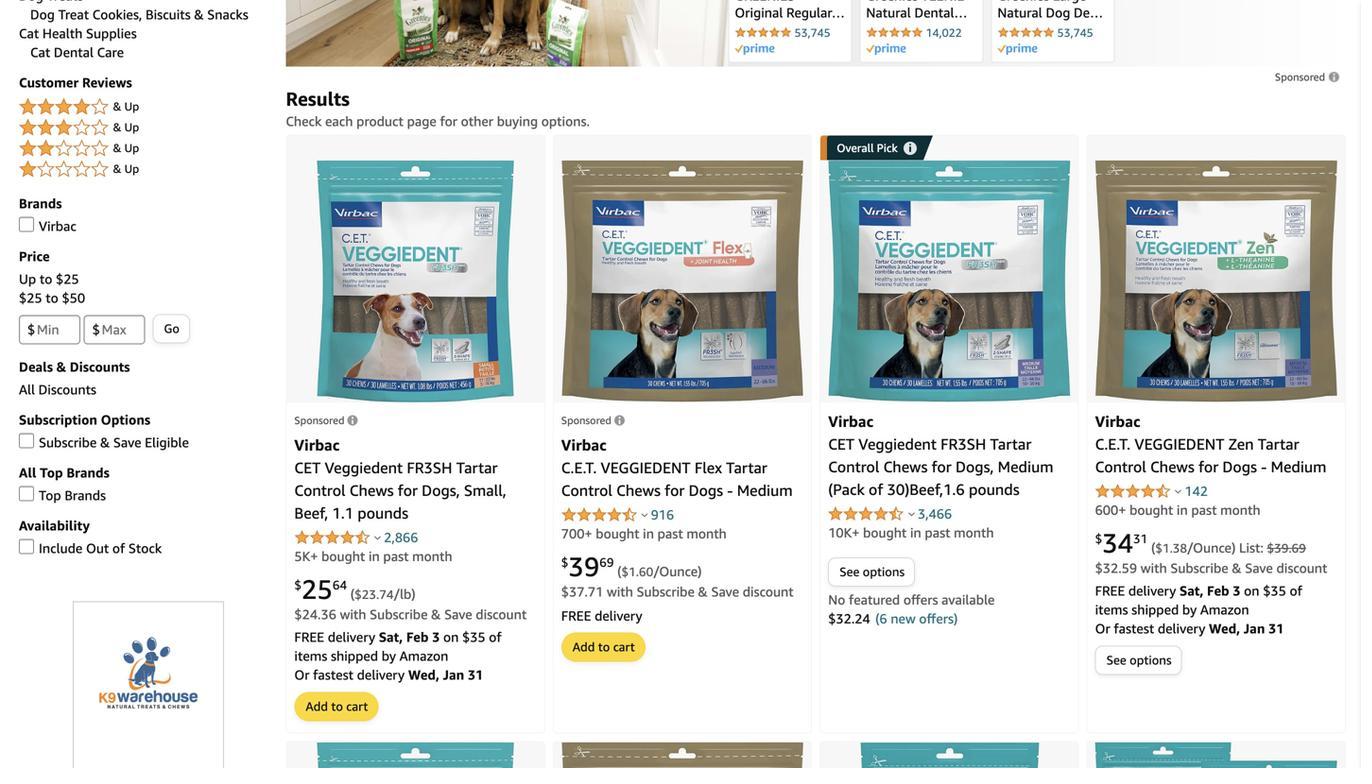 Task type: vqa. For each thing, say whether or not it's contained in the screenshot.
Decorate
no



Task type: locate. For each thing, give the bounding box(es) containing it.
free delivery sat, feb 3
[[1095, 583, 1244, 599], [294, 629, 443, 645]]

past down 2,866 "link"
[[383, 549, 409, 564]]

tartar for virbac c.e.t. veggiedent flex tartar control chews for dogs - medium
[[726, 459, 767, 477]]

fastest
[[1114, 621, 1154, 636], [313, 667, 354, 683]]

virbac for virbac
[[39, 218, 76, 234]]

up for 2 stars & up element
[[124, 141, 139, 155]]

see down $32.59
[[1107, 653, 1127, 668]]

of right '(pack'
[[869, 480, 883, 498]]

free delivery sat, feb 3 for 25
[[294, 629, 443, 645]]

0 vertical spatial on $35 of items shipped by amazon
[[1095, 583, 1302, 618]]

$ up the deals
[[27, 322, 35, 337]]

items
[[1095, 602, 1128, 618], [294, 648, 327, 664]]

53,745 down the regular…
[[795, 26, 831, 39]]

0 vertical spatial by
[[1182, 602, 1197, 618]]

checkbox image
[[19, 217, 34, 232], [19, 486, 34, 501], [19, 539, 34, 554]]

0 vertical spatial add to cart
[[573, 640, 635, 655]]

sat,
[[1180, 583, 1204, 599], [379, 629, 403, 645]]

1 & up from the top
[[113, 100, 139, 113]]

virbac c.e.t. veggiedent zen tartar control chews for dogs - medium
[[1095, 412, 1327, 476]]

& inside 'deals & discounts all discounts'
[[56, 359, 66, 375]]

31 for 25
[[468, 667, 483, 683]]

for for virbac cet veggiedent fr3sh tartar control chews for dogs, small, beef, 1.1 pounds
[[398, 481, 418, 499]]

1 eligible for prime. image from the left
[[735, 43, 775, 55]]

1 vertical spatial free delivery sat, feb 3
[[294, 629, 443, 645]]

0 horizontal spatial with
[[340, 607, 366, 622]]

1 all from the top
[[19, 382, 35, 397]]

medium inside virbac c.e.t. veggiedent flex tartar control chews for dogs - medium
[[737, 481, 793, 499]]

health
[[42, 25, 83, 41]]

chews inside virbac c.e.t. veggiedent flex tartar control chews for dogs - medium
[[616, 481, 661, 499]]

1 vertical spatial fastest
[[313, 667, 354, 683]]

of
[[869, 480, 883, 498], [112, 541, 125, 556], [1290, 583, 1302, 599], [489, 629, 502, 645]]

dog
[[1046, 5, 1070, 20], [30, 7, 55, 22]]

0 vertical spatial popover image
[[1175, 489, 1182, 494]]

0 horizontal spatial jan
[[443, 667, 464, 683]]

free delivery sat, feb 3 on $35 of items shipped by amazon element down '$ 25 64 ( $23.74 /lb) $24.36 with subscribe & save discount'
[[294, 629, 502, 664]]

$35
[[1263, 583, 1286, 599], [462, 629, 486, 645]]

1 vertical spatial or fastest delivery wed, jan 31
[[294, 667, 483, 683]]

1 greenies from the left
[[866, 0, 918, 3]]

1 horizontal spatial popover image
[[908, 512, 915, 516]]

1 horizontal spatial or
[[1095, 621, 1110, 636]]

- for zen
[[1261, 458, 1267, 476]]

dogs, left small,
[[422, 481, 460, 499]]

0 horizontal spatial see
[[840, 565, 860, 579]]

with for 39
[[607, 584, 633, 600]]

teenie
[[922, 0, 965, 3]]

1 horizontal spatial on
[[1244, 583, 1260, 599]]

& inside "element"
[[113, 120, 121, 134]]

up inside "element"
[[124, 162, 139, 175]]

2 vertical spatial free
[[294, 629, 324, 645]]

& up for 4 stars & up element
[[113, 100, 139, 113]]

& up down 4 stars & up element
[[113, 120, 139, 134]]

shipped down $24.36 at the left of the page
[[331, 648, 378, 664]]

(6
[[875, 611, 887, 627]]

month up the list:
[[1221, 502, 1261, 518]]

on down the list:
[[1244, 583, 1260, 599]]

sponsored button for 25
[[294, 414, 358, 427]]

0 horizontal spatial see options
[[840, 565, 905, 579]]

brands up the virbac link
[[19, 196, 62, 211]]

& up link down 4 stars & up element
[[19, 137, 267, 160]]

0 horizontal spatial free
[[294, 629, 324, 645]]

3 & up from the top
[[113, 141, 139, 155]]

1 vertical spatial see options link
[[1096, 647, 1181, 674]]

2 natural from the left
[[998, 5, 1042, 20]]

save inside $ 39 69 ( $1.60 /ounce) $37.71 with subscribe & save discount free delivery
[[711, 584, 739, 600]]

price
[[19, 249, 50, 264]]

veggiedent up 30)beef,1.6
[[859, 435, 937, 453]]

greenies original regular… link
[[735, 0, 845, 22]]

add to cart button
[[562, 634, 644, 661], [295, 693, 378, 721]]

1 vertical spatial items
[[294, 648, 327, 664]]

1 horizontal spatial pounds
[[969, 480, 1020, 498]]

1 horizontal spatial dog
[[1046, 5, 1070, 20]]

fr3sh inside virbac cet veggiedent fr3sh tartar control chews for dogs, small, beef, 1.1 pounds
[[407, 459, 452, 477]]

1 checkbox image from the top
[[19, 217, 34, 232]]

1 horizontal spatial wed,
[[1209, 621, 1240, 636]]

checkbox image for top brands
[[19, 486, 34, 501]]

& up down 2 stars & up element
[[113, 162, 139, 175]]

$25 to $50 link
[[19, 290, 85, 306]]

include
[[39, 541, 83, 556]]

4 & up from the top
[[113, 162, 139, 175]]

chews up 30)beef,1.6
[[883, 458, 928, 476]]

31
[[1133, 532, 1148, 546], [1269, 621, 1284, 636], [468, 667, 483, 683]]

- inside virbac c.e.t. veggiedent zen tartar control chews for dogs - medium
[[1261, 458, 1267, 476]]

$ inside '$ 25 64 ( $23.74 /lb) $24.36 with subscribe & save discount'
[[294, 578, 302, 593]]

0 vertical spatial add to cart button
[[562, 634, 644, 661]]

top down all top brands
[[39, 488, 61, 503]]

0 vertical spatial -
[[1261, 458, 1267, 476]]

virbac c.e.t. veggiedent flex tartar control chews for dogs - medium image
[[561, 743, 804, 769]]

chews for virbac cet veggiedent fr3sh tartar control chews for dogs, medium (pack of 30)beef,1.6 pounds
[[883, 458, 928, 476]]

1 horizontal spatial shipped
[[1132, 602, 1179, 618]]

up inside "element"
[[124, 120, 139, 134]]

2 stars & up element
[[19, 137, 267, 160]]

items for 34
[[1095, 602, 1128, 618]]

bought up 69
[[596, 526, 639, 541]]

amazon for 25
[[400, 648, 448, 664]]

with inside $ 39 69 ( $1.60 /ounce) $37.71 with subscribe & save discount free delivery
[[607, 584, 633, 600]]

bought up 64 on the bottom
[[322, 549, 365, 564]]

checkbox image
[[19, 433, 34, 448]]

chews
[[883, 458, 928, 476], [1150, 458, 1195, 476], [350, 481, 394, 499], [616, 481, 661, 499]]

sat, down '$ 25 64 ( $23.74 /lb) $24.36 with subscribe & save discount'
[[379, 629, 403, 645]]

fr3sh inside virbac cet veggiedent fr3sh tartar control chews for dogs, medium (pack of 30)beef,1.6 pounds
[[941, 435, 986, 453]]

2 vertical spatial discount
[[476, 607, 527, 622]]

/ounce) inside $ 39 69 ( $1.60 /ounce) $37.71 with subscribe & save discount free delivery
[[653, 564, 702, 579]]

natural
[[866, 5, 911, 20], [998, 5, 1042, 20]]

sat, for 34
[[1180, 583, 1204, 599]]

0 vertical spatial with
[[1141, 560, 1167, 576]]

by
[[1182, 602, 1197, 618], [382, 648, 396, 664]]

greenies inside greenies teenie natural dental…
[[866, 0, 918, 3]]

& inside $ 34 31 ( $1.38 /ounce) list: $39.69 $32.59 with subscribe & save discount
[[1232, 560, 1242, 576]]

31 inside $ 34 31 ( $1.38 /ounce) list: $39.69 $32.59 with subscribe & save discount
[[1133, 532, 1148, 546]]

include out of stock link
[[19, 539, 162, 556]]

0 horizontal spatial pounds
[[358, 504, 408, 522]]

0 vertical spatial feb
[[1207, 583, 1229, 599]]

$ 34 31 ( $1.38 /ounce) list: $39.69 $32.59 with subscribe & save discount
[[1095, 527, 1328, 576]]

shipped
[[1132, 602, 1179, 618], [331, 648, 378, 664]]

medium for virbac c.e.t. veggiedent zen tartar control chews for dogs - medium
[[1271, 458, 1327, 476]]

cart up virbac cet veggiedent fr3sh tartar control chews for dogs, small, beef, 1.1 pounds image at the left of page
[[346, 699, 368, 714]]

0 horizontal spatial options
[[863, 565, 905, 579]]

greenies inside 'greenies large natural dog de…'
[[998, 0, 1050, 3]]

all discounts link
[[19, 382, 96, 397]]

past down 916 link
[[658, 526, 683, 541]]

free delivery sat, feb 3 down $23.74
[[294, 629, 443, 645]]

& up
[[113, 100, 139, 113], [113, 120, 139, 134], [113, 141, 139, 155], [113, 162, 139, 175]]

c.e.t.
[[1095, 435, 1131, 453], [561, 459, 597, 477]]

virbac for virbac c.e.t. veggiedent flex tartar control chews for dogs - medium
[[561, 436, 607, 454]]

amazon down '$ 25 64 ( $23.74 /lb) $24.36 with subscribe & save discount'
[[400, 648, 448, 664]]

veggiedent inside virbac cet veggiedent fr3sh tartar control chews for dogs, medium (pack of 30)beef,1.6 pounds
[[859, 435, 937, 453]]

for inside virbac cet veggiedent fr3sh tartar control chews for dogs, small, beef, 1.1 pounds
[[398, 481, 418, 499]]

cet for virbac cet veggiedent fr3sh tartar control chews for dogs, medium (pack of 30)beef,1.6 pounds
[[828, 435, 855, 453]]

add down $24.36 at the left of the page
[[306, 699, 328, 714]]

sponsored for 39
[[561, 414, 611, 427]]

or fastest delivery wed, jan 31
[[1095, 621, 1284, 636], [294, 667, 483, 683]]

of inside virbac cet veggiedent fr3sh tartar control chews for dogs, medium (pack of 30)beef,1.6 pounds
[[869, 480, 883, 498]]

1 vertical spatial veggiedent
[[325, 459, 403, 477]]

2 53,745 link from the left
[[998, 26, 1108, 40]]

include out of stock
[[39, 541, 162, 556]]

up down 4 stars & up element
[[124, 120, 139, 134]]

free for 34
[[1095, 583, 1125, 599]]

cet for virbac cet veggiedent fr3sh tartar control chews for dogs, small, beef, 1.1 pounds
[[294, 459, 321, 477]]

chews inside virbac c.e.t. veggiedent zen tartar control chews for dogs - medium
[[1150, 458, 1195, 476]]

subscribe & save eligible link
[[19, 433, 189, 450]]

virbac inside virbac c.e.t. veggiedent flex tartar control chews for dogs - medium
[[561, 436, 607, 454]]

fastest for 25
[[313, 667, 354, 683]]

shipped down $32.59
[[1132, 602, 1179, 618]]

/ounce) down '700+ bought in past month'
[[653, 564, 702, 579]]

1 horizontal spatial or fastest delivery wed, jan 31
[[1095, 621, 1284, 636]]

add down the $37.71
[[573, 640, 595, 655]]

jan down the list:
[[1244, 621, 1265, 636]]

discount inside '$ 25 64 ( $23.74 /lb) $24.36 with subscribe & save discount'
[[476, 607, 527, 622]]

$ for 34
[[1095, 532, 1102, 546]]

0 vertical spatial discount
[[1277, 560, 1328, 576]]

virbac inside virbac cet veggiedent fr3sh tartar control chews for dogs, medium (pack of 30)beef,1.6 pounds
[[828, 412, 874, 430]]

wed, down '$ 25 64 ( $23.74 /lb) $24.36 with subscribe & save discount'
[[408, 667, 440, 683]]

past for 25
[[383, 549, 409, 564]]

1 vertical spatial discount
[[743, 584, 794, 600]]

natural inside 'greenies large natural dog de…'
[[998, 5, 1042, 20]]

for up 2,866 "link"
[[398, 481, 418, 499]]

1 horizontal spatial on $35 of items shipped by amazon
[[1095, 583, 1302, 618]]

by for 25
[[382, 648, 396, 664]]

$39.69
[[1267, 541, 1306, 556]]

out
[[86, 541, 109, 556]]

greenies for dog
[[998, 0, 1050, 3]]

control inside virbac cet veggiedent fr3sh tartar control chews for dogs, small, beef, 1.1 pounds
[[294, 481, 346, 499]]

( inside $ 39 69 ( $1.60 /ounce) $37.71 with subscribe & save discount free delivery
[[617, 564, 622, 579]]

veggiedent up the 142
[[1135, 435, 1225, 453]]

1 vertical spatial shipped
[[331, 648, 378, 664]]

( inside '$ 25 64 ( $23.74 /lb) $24.36 with subscribe & save discount'
[[350, 586, 355, 602]]

product
[[357, 113, 404, 129]]

greenies large natural dog de…
[[998, 0, 1103, 20]]

1 vertical spatial add to cart button
[[295, 693, 378, 721]]

on down '$ 25 64 ( $23.74 /lb) $24.36 with subscribe & save discount'
[[443, 629, 459, 645]]

popover image
[[1175, 489, 1182, 494], [908, 512, 915, 516], [374, 535, 381, 540]]

virbac cet veggiedent fr3sh tartar control chews for dogs, small, beef, 1.1 pounds
[[294, 436, 506, 522]]

checkbox image inside include out of stock link
[[19, 539, 34, 554]]

$35 for 34
[[1263, 583, 1286, 599]]

-
[[1261, 458, 1267, 476], [727, 481, 733, 499]]

or fastest delivery wed, jan 31 element for 34
[[1095, 621, 1284, 636]]

free delivery sat, feb 3 down $1.38
[[1095, 583, 1244, 599]]

chews inside virbac cet veggiedent fr3sh tartar control chews for dogs, medium (pack of 30)beef,1.6 pounds
[[883, 458, 928, 476]]

eligible for prime. image down the 14,022 link
[[866, 43, 906, 55]]

1 vertical spatial discounts
[[38, 382, 96, 397]]

checkbox image left include
[[19, 539, 34, 554]]

2 & up from the top
[[113, 120, 139, 134]]

save inside $ 34 31 ( $1.38 /ounce) list: $39.69 $32.59 with subscribe & save discount
[[1245, 560, 1273, 576]]

& up up 3 stars & up "element"
[[113, 100, 139, 113]]

1 vertical spatial jan
[[443, 667, 464, 683]]

care
[[97, 44, 124, 60]]

dog treat cookies, biscuits & snacks
[[30, 7, 248, 22]]

virbac inside virbac cet veggiedent fr3sh tartar control chews for dogs, small, beef, 1.1 pounds
[[294, 436, 340, 454]]

$1.38
[[1155, 541, 1187, 556]]

for inside virbac c.e.t. veggiedent flex tartar control chews for dogs - medium
[[665, 481, 685, 499]]

1 natural from the left
[[866, 5, 911, 20]]

dog down large
[[1046, 5, 1070, 20]]

save
[[113, 435, 141, 450], [1245, 560, 1273, 576], [711, 584, 739, 600], [444, 607, 472, 622]]

& up inside "element"
[[113, 120, 139, 134]]

/ounce) inside $ 34 31 ( $1.38 /ounce) list: $39.69 $32.59 with subscribe & save discount
[[1187, 540, 1236, 556]]

0 horizontal spatial dogs
[[689, 481, 723, 499]]

subscribe down /lb)
[[370, 607, 428, 622]]

in down '3,466' 'link'
[[910, 525, 921, 540]]

discounts up subscription
[[38, 382, 96, 397]]

1 vertical spatial (
[[617, 564, 622, 579]]

3 checkbox image from the top
[[19, 539, 34, 554]]

1.1
[[332, 504, 354, 522]]

0 vertical spatial 3
[[1233, 583, 1241, 599]]

1 vertical spatial brands
[[66, 465, 110, 481]]

dogs, inside virbac cet veggiedent fr3sh tartar control chews for dogs, medium (pack of 30)beef,1.6 pounds
[[956, 458, 994, 476]]

1 horizontal spatial add to cart button
[[562, 634, 644, 661]]

2 horizontal spatial discount
[[1277, 560, 1328, 576]]

dog treat cookies, biscuits & snacks link
[[30, 7, 248, 22]]

free delivery sat, feb 3 on $35 of items shipped by amazon element
[[1095, 583, 1302, 618], [294, 629, 502, 664]]

2 greenies from the left
[[998, 0, 1050, 3]]

/ounce) left the list:
[[1187, 540, 1236, 556]]

medium inside virbac c.e.t. veggiedent zen tartar control chews for dogs - medium
[[1271, 458, 1327, 476]]

cet inside virbac cet veggiedent fr3sh tartar control chews for dogs, medium (pack of 30)beef,1.6 pounds
[[828, 435, 855, 453]]

64
[[333, 578, 347, 593]]

feb down $ 34 31 ( $1.38 /ounce) list: $39.69 $32.59 with subscribe & save discount in the right bottom of the page
[[1207, 583, 1229, 599]]

in for 39
[[643, 526, 654, 541]]

cet inside virbac cet veggiedent fr3sh tartar control chews for dogs, small, beef, 1.1 pounds
[[294, 459, 321, 477]]

add to cart button for 25
[[295, 693, 378, 721]]

eligible for prime. image
[[735, 43, 775, 55], [866, 43, 906, 55], [998, 43, 1037, 55]]

1 horizontal spatial veggiedent
[[1135, 435, 1225, 453]]

0 horizontal spatial free delivery sat, feb 3
[[294, 629, 443, 645]]

1 vertical spatial by
[[382, 648, 396, 664]]

sat, down $ 34 31 ( $1.38 /ounce) list: $39.69 $32.59 with subscribe & save discount in the right bottom of the page
[[1180, 583, 1204, 599]]

1 53,745 from the left
[[795, 26, 831, 39]]

fr3sh for small,
[[407, 459, 452, 477]]

0 vertical spatial veggiedent
[[859, 435, 937, 453]]

1 vertical spatial add to cart
[[306, 699, 368, 714]]

1 horizontal spatial or fastest delivery wed, jan 31 element
[[1095, 621, 1284, 636]]

popover image
[[641, 513, 648, 517]]

all
[[19, 382, 35, 397], [19, 465, 36, 481]]

virbac for virbac c.e.t. veggiedent zen tartar control chews for dogs - medium
[[1095, 412, 1141, 430]]

700+ bought in past month
[[561, 526, 727, 541]]

in up $23.74
[[369, 549, 380, 564]]

53,745
[[795, 26, 831, 39], [1057, 26, 1093, 39]]

$35 down $39.69 in the right of the page
[[1263, 583, 1286, 599]]

1 horizontal spatial $35
[[1263, 583, 1286, 599]]

/ounce) for 34
[[1187, 540, 1236, 556]]

1 53,745 link from the left
[[735, 26, 845, 40]]

1 horizontal spatial 3
[[1233, 583, 1241, 599]]

original
[[735, 5, 783, 20]]

3
[[1233, 583, 1241, 599], [432, 629, 440, 645]]

0 horizontal spatial 53,745 link
[[735, 26, 845, 40]]

checkbox image up availability at the left
[[19, 486, 34, 501]]

for inside virbac cet veggiedent fr3sh tartar control chews for dogs, medium (pack of 30)beef,1.6 pounds
[[932, 458, 952, 476]]

1 horizontal spatial feb
[[1207, 583, 1229, 599]]

virbac up beef,
[[294, 436, 340, 454]]

add to cart
[[573, 640, 635, 655], [306, 699, 368, 714]]

chews up popover image
[[616, 481, 661, 499]]

31 for 34
[[1269, 621, 1284, 636]]

virbac cet veggiedent fr3sh tartar control chews for dogs, medium (pack of 30)beef,1.6 pounds image
[[828, 160, 1071, 402]]

1 vertical spatial feb
[[406, 629, 429, 645]]

$ inside $ 34 31 ( $1.38 /ounce) list: $39.69 $32.59 with subscribe & save discount
[[1095, 532, 1102, 546]]

1 vertical spatial wed,
[[408, 667, 440, 683]]

natural inside greenies teenie natural dental…
[[866, 5, 911, 20]]

control up beef,
[[294, 481, 346, 499]]

c.e.t. up 600+
[[1095, 435, 1131, 453]]

2 eligible for prime. image from the left
[[866, 43, 906, 55]]

& up down 3 stars & up "element"
[[113, 141, 139, 155]]

control for virbac c.e.t. veggiedent zen tartar control chews for dogs - medium
[[1095, 458, 1146, 476]]

dogs inside virbac c.e.t. veggiedent flex tartar control chews for dogs - medium
[[689, 481, 723, 499]]

control inside virbac c.e.t. veggiedent flex tartar control chews for dogs - medium
[[561, 481, 613, 499]]

dogs inside virbac c.e.t. veggiedent zen tartar control chews for dogs - medium
[[1223, 458, 1257, 476]]

cat left health
[[19, 25, 39, 41]]

up for 4 stars & up element
[[124, 100, 139, 113]]

virbac inside virbac c.e.t. veggiedent zen tartar control chews for dogs - medium
[[1095, 412, 1141, 430]]

tartar for virbac cet veggiedent fr3sh tartar control chews for dogs, medium (pack of 30)beef,1.6 pounds
[[990, 435, 1032, 453]]

greenies up the 14,022 link
[[866, 0, 918, 3]]

checkbox image inside the virbac link
[[19, 217, 34, 232]]

subscribe inside $ 39 69 ( $1.60 /ounce) $37.71 with subscribe & save discount free delivery
[[637, 584, 695, 600]]

0 vertical spatial discounts
[[70, 359, 130, 375]]

chews up 142 link
[[1150, 458, 1195, 476]]

53,745 for large
[[1057, 26, 1093, 39]]

tartar inside virbac c.e.t. veggiedent flex tartar control chews for dogs - medium
[[726, 459, 767, 477]]

5k+ bought in past month
[[294, 549, 452, 564]]

0 vertical spatial add
[[573, 640, 595, 655]]

2 vertical spatial (
[[350, 586, 355, 602]]

1 horizontal spatial see options
[[1107, 653, 1172, 668]]

shipped for 34
[[1132, 602, 1179, 618]]

cart down $1.60
[[613, 640, 635, 655]]

Go submit
[[153, 315, 189, 343]]

control for virbac cet veggiedent fr3sh tartar control chews for dogs, small, beef, 1.1 pounds
[[294, 481, 346, 499]]

popover image up 10k+ bought in past month
[[908, 512, 915, 516]]

& up link up 2 stars & up element
[[19, 96, 267, 119]]

control up 600+
[[1095, 458, 1146, 476]]

with
[[1141, 560, 1167, 576], [607, 584, 633, 600], [340, 607, 366, 622]]

for inside virbac c.e.t. veggiedent zen tartar control chews for dogs - medium
[[1199, 458, 1219, 476]]

0 horizontal spatial on
[[443, 629, 459, 645]]

top up 'top brands' link
[[40, 465, 63, 481]]

of right out
[[112, 541, 125, 556]]

$25 down up to $25 link
[[19, 290, 42, 306]]

1 vertical spatial dogs
[[689, 481, 723, 499]]

& up for 2 stars & up element
[[113, 141, 139, 155]]

free
[[1095, 583, 1125, 599], [561, 608, 591, 624], [294, 629, 324, 645]]

142
[[1185, 483, 1208, 499]]

subscription
[[19, 412, 97, 428]]

by down '$ 25 64 ( $23.74 /lb) $24.36 with subscribe & save discount'
[[382, 648, 396, 664]]

delivery inside $ 39 69 ( $1.60 /ounce) $37.71 with subscribe & save discount free delivery
[[595, 608, 642, 624]]

with inside '$ 25 64 ( $23.74 /lb) $24.36 with subscribe & save discount'
[[340, 607, 366, 622]]

1 vertical spatial top
[[39, 488, 61, 503]]

tartar inside virbac cet veggiedent fr3sh tartar control chews for dogs, small, beef, 1.1 pounds
[[456, 459, 498, 477]]

veggiedent for zen
[[1135, 435, 1225, 453]]

fr3sh
[[941, 435, 986, 453], [407, 459, 452, 477]]

eligible for prime. image down original
[[735, 43, 775, 55]]

1 horizontal spatial medium
[[998, 458, 1054, 476]]

subscribe down $1.60
[[637, 584, 695, 600]]

offers)
[[919, 611, 958, 627]]

cet up beef,
[[294, 459, 321, 477]]

1 star & up element
[[19, 158, 267, 181]]

options for leftmost see options "link"
[[863, 565, 905, 579]]

2,866 link
[[384, 530, 418, 545]]

2 53,745 from the left
[[1057, 26, 1093, 39]]

discount inside $ 39 69 ( $1.60 /ounce) $37.71 with subscribe & save discount free delivery
[[743, 584, 794, 600]]

in for 25
[[369, 549, 380, 564]]

1 vertical spatial -
[[727, 481, 733, 499]]

$ for 25
[[294, 578, 302, 593]]

veggiedent up 1.1
[[325, 459, 403, 477]]

0 horizontal spatial dogs,
[[422, 481, 460, 499]]

fr3sh up the 2,866
[[407, 459, 452, 477]]

2 vertical spatial checkbox image
[[19, 539, 34, 554]]

checkbox image inside 'top brands' link
[[19, 486, 34, 501]]

10k+ bought in past month
[[828, 525, 994, 540]]

1 vertical spatial on $35 of items shipped by amazon
[[294, 629, 502, 664]]

1 horizontal spatial fastest
[[1114, 621, 1154, 636]]

reviews
[[82, 75, 132, 90]]

0 horizontal spatial discount
[[476, 607, 527, 622]]

1 horizontal spatial free
[[561, 608, 591, 624]]

0 vertical spatial free delivery sat, feb 3
[[1095, 583, 1244, 599]]

tartar inside virbac cet veggiedent fr3sh tartar control chews for dogs, medium (pack of 30)beef,1.6 pounds
[[990, 435, 1032, 453]]

0 vertical spatial jan
[[1244, 621, 1265, 636]]

chews inside virbac cet veggiedent fr3sh tartar control chews for dogs, small, beef, 1.1 pounds
[[350, 481, 394, 499]]

or fastest delivery wed, jan 31 element
[[1095, 621, 1284, 636], [294, 667, 483, 683]]

for up 916 link
[[665, 481, 685, 499]]

0 horizontal spatial or fastest delivery wed, jan 31 element
[[294, 667, 483, 683]]

all inside 'deals & discounts all discounts'
[[19, 382, 35, 397]]

virbac c.e.t. veggiedent flex tartar control chews for dogs - medium
[[561, 436, 793, 499]]

$ down 700+
[[561, 555, 569, 570]]

or fastest delivery wed, jan 31 element down '$ 25 64 ( $23.74 /lb) $24.36 with subscribe & save discount'
[[294, 667, 483, 683]]

2 horizontal spatial popover image
[[1175, 489, 1182, 494]]

control
[[828, 458, 879, 476], [1095, 458, 1146, 476], [294, 481, 346, 499], [561, 481, 613, 499]]

greenies teenie natural dental… link
[[866, 0, 977, 22]]

see up no
[[840, 565, 860, 579]]

veggiedent up popover image
[[601, 459, 691, 477]]

virbac up price
[[39, 218, 76, 234]]

dogs, inside virbac cet veggiedent fr3sh tartar control chews for dogs, small, beef, 1.1 pounds
[[422, 481, 460, 499]]

( for 34
[[1151, 540, 1155, 556]]

natural for greenies teenie natural dental…
[[866, 5, 911, 20]]

with down $1.60
[[607, 584, 633, 600]]

control for virbac cet veggiedent fr3sh tartar control chews for dogs, medium (pack of 30)beef,1.6 pounds
[[828, 458, 879, 476]]

$1.60
[[622, 565, 653, 579]]

veggiedent inside virbac cet veggiedent fr3sh tartar control chews for dogs, small, beef, 1.1 pounds
[[325, 459, 403, 477]]

& up inside "element"
[[113, 162, 139, 175]]

0 vertical spatial see options link
[[829, 558, 914, 586]]

month down the 2,866
[[412, 549, 452, 564]]

dogs down zen
[[1223, 458, 1257, 476]]

up down 3 stars & up "element"
[[124, 141, 139, 155]]

1 horizontal spatial greenies
[[998, 0, 1050, 3]]

3 eligible for prime. image from the left
[[998, 43, 1037, 55]]

or fastest delivery wed, jan 31 element for 25
[[294, 667, 483, 683]]

0 vertical spatial or
[[1095, 621, 1110, 636]]

916
[[651, 507, 674, 523]]

fr3sh up 30)beef,1.6
[[941, 435, 986, 453]]

jan down '$ 25 64 ( $23.74 /lb) $24.36 with subscribe & save discount'
[[443, 667, 464, 683]]

for right page
[[440, 113, 458, 129]]

2 vertical spatial popover image
[[374, 535, 381, 540]]

past down 142 link
[[1191, 502, 1217, 518]]

for for virbac c.e.t. veggiedent flex tartar control chews for dogs - medium
[[665, 481, 685, 499]]

past
[[1191, 502, 1217, 518], [925, 525, 951, 540], [658, 526, 683, 541], [383, 549, 409, 564]]

0 horizontal spatial $25
[[19, 290, 42, 306]]

feb down '$ 25 64 ( $23.74 /lb) $24.36 with subscribe & save discount'
[[406, 629, 429, 645]]

chews up 1.1
[[350, 481, 394, 499]]

to
[[40, 271, 52, 287], [46, 290, 58, 306], [598, 640, 610, 655], [331, 699, 343, 714]]

veggiedent inside virbac c.e.t. veggiedent zen tartar control chews for dogs - medium
[[1135, 435, 1225, 453]]

amazon
[[1200, 602, 1249, 618], [400, 648, 448, 664]]

c.e.t. inside virbac c.e.t. veggiedent flex tartar control chews for dogs - medium
[[561, 459, 597, 477]]

month up $ 39 69 ( $1.60 /ounce) $37.71 with subscribe & save discount free delivery
[[687, 526, 727, 541]]

1 vertical spatial with
[[607, 584, 633, 600]]

0 vertical spatial shipped
[[1132, 602, 1179, 618]]

c.e.t. veggiedent chews, regular,30 chews (pack of 2, 60 total) image
[[859, 742, 1040, 769]]

free delivery sat, feb 3 on $35 of items shipped by amazon element for 34
[[1095, 583, 1302, 618]]

0 vertical spatial options
[[863, 565, 905, 579]]

cookies,
[[92, 7, 142, 22]]

0 horizontal spatial -
[[727, 481, 733, 499]]

$ 25 64 ( $23.74 /lb) $24.36 with subscribe & save discount
[[294, 574, 527, 622]]

0 horizontal spatial shipped
[[331, 648, 378, 664]]

53,745 link for natural
[[998, 26, 1108, 40]]

free delivery sat, feb 3 for 34
[[1095, 583, 1244, 599]]

dogs, up 30)beef,1.6
[[956, 458, 994, 476]]

bought
[[1130, 502, 1173, 518], [863, 525, 907, 540], [596, 526, 639, 541], [322, 549, 365, 564]]

$ inside $ 39 69 ( $1.60 /ounce) $37.71 with subscribe & save discount free delivery
[[561, 555, 569, 570]]

916 link
[[651, 507, 674, 523]]

0 vertical spatial /ounce)
[[1187, 540, 1236, 556]]

3 stars & up element
[[19, 117, 267, 139]]

1 vertical spatial fr3sh
[[407, 459, 452, 477]]

for up the 142
[[1199, 458, 1219, 476]]

0 horizontal spatial dog
[[30, 7, 55, 22]]

c.e.t. inside virbac c.e.t. veggiedent zen tartar control chews for dogs - medium
[[1095, 435, 1131, 453]]

(6 new offers) link
[[875, 611, 958, 627]]

3 for 25
[[432, 629, 440, 645]]

0 horizontal spatial 3
[[432, 629, 440, 645]]

0 vertical spatial dogs
[[1223, 458, 1257, 476]]

add to cart down the $37.71
[[573, 640, 635, 655]]

available
[[942, 592, 995, 608]]

wed, down $ 34 31 ( $1.38 /ounce) list: $39.69 $32.59 with subscribe & save discount in the right bottom of the page
[[1209, 621, 1240, 636]]

0 horizontal spatial veggiedent
[[325, 459, 403, 477]]

month for 25
[[412, 549, 452, 564]]

dogs
[[1223, 458, 1257, 476], [689, 481, 723, 499]]

veggiedent inside virbac c.e.t. veggiedent flex tartar control chews for dogs - medium
[[601, 459, 691, 477]]

dogs down flex
[[689, 481, 723, 499]]

- inside virbac c.e.t. veggiedent flex tartar control chews for dogs - medium
[[727, 481, 733, 499]]

jan
[[1244, 621, 1265, 636], [443, 667, 464, 683]]

jan for 25
[[443, 667, 464, 683]]

( inside $ 34 31 ( $1.38 /ounce) list: $39.69 $32.59 with subscribe & save discount
[[1151, 540, 1155, 556]]

2 horizontal spatial medium
[[1271, 458, 1327, 476]]

add for 39
[[573, 640, 595, 655]]

0 vertical spatial cart
[[613, 640, 635, 655]]

add to cart for 39
[[573, 640, 635, 655]]

dogs for flex
[[689, 481, 723, 499]]

0 vertical spatial $35
[[1263, 583, 1286, 599]]

tartar inside virbac c.e.t. veggiedent zen tartar control chews for dogs - medium
[[1258, 435, 1299, 453]]

2 checkbox image from the top
[[19, 486, 34, 501]]

2 horizontal spatial 31
[[1269, 621, 1284, 636]]

on $35 of items shipped by amazon
[[1095, 583, 1302, 618], [294, 629, 502, 664]]

0 vertical spatial or fastest delivery wed, jan 31 element
[[1095, 621, 1284, 636]]

fastest down $24.36 at the left of the page
[[313, 667, 354, 683]]

1 horizontal spatial items
[[1095, 602, 1128, 618]]

control up '(pack'
[[828, 458, 879, 476]]

control inside virbac cet veggiedent fr3sh tartar control chews for dogs, medium (pack of 30)beef,1.6 pounds
[[828, 458, 879, 476]]

cat dental care link
[[30, 44, 124, 60]]

checkbox image for include out of stock
[[19, 539, 34, 554]]

supplies
[[86, 25, 137, 41]]

control inside virbac c.e.t. veggiedent zen tartar control chews for dogs - medium
[[1095, 458, 1146, 476]]

greenies left large
[[998, 0, 1050, 3]]

14,022
[[926, 26, 962, 39]]

popover image left 142 link
[[1175, 489, 1182, 494]]



Task type: describe. For each thing, give the bounding box(es) containing it.
pounds inside virbac cet veggiedent fr3sh tartar control chews for dogs, medium (pack of 30)beef,1.6 pounds
[[969, 480, 1020, 498]]

subscribe down subscription
[[39, 435, 97, 450]]

stock
[[128, 541, 162, 556]]

dogs, for medium
[[956, 458, 994, 476]]

results
[[286, 87, 350, 110]]

cart for 25
[[346, 699, 368, 714]]

options.
[[541, 113, 590, 129]]

eligible for prime. image for greenies original regular…
[[735, 43, 775, 55]]

medium for virbac c.e.t. veggiedent flex tartar control chews for dogs - medium
[[737, 481, 793, 499]]

past for 39
[[658, 526, 683, 541]]

to down up to $25 link
[[46, 290, 58, 306]]

greenies
[[735, 0, 795, 3]]

2 & up link from the top
[[19, 117, 267, 139]]

25
[[302, 574, 333, 605]]

delivery down $24.36 at the left of the page
[[328, 629, 375, 645]]

& inside $ 39 69 ( $1.60 /ounce) $37.71 with subscribe & save discount free delivery
[[698, 584, 708, 600]]

customer
[[19, 75, 79, 90]]

1 horizontal spatial see options link
[[1096, 647, 1181, 674]]

all top brands
[[19, 465, 110, 481]]

delivery down $1.38
[[1158, 621, 1206, 636]]

top brands link
[[19, 486, 106, 503]]

0 vertical spatial $25
[[56, 271, 79, 287]]

c.e.t. for virbac c.e.t. veggiedent flex tartar control chews for dogs - medium
[[561, 459, 597, 477]]

39
[[569, 551, 600, 583]]

biscuits
[[146, 7, 191, 22]]

free for 25
[[294, 629, 324, 645]]

medium inside virbac cet veggiedent fr3sh tartar control chews for dogs, medium (pack of 30)beef,1.6 pounds
[[998, 458, 1054, 476]]

free inside $ 39 69 ( $1.60 /ounce) $37.71 with subscribe & save discount free delivery
[[561, 608, 591, 624]]

top brands
[[39, 488, 106, 503]]

month down 30)beef,1.6
[[954, 525, 994, 540]]

check
[[286, 113, 322, 129]]

( for 25
[[350, 586, 355, 602]]

popover image for 25
[[374, 535, 381, 540]]

$24.36
[[294, 607, 336, 622]]

to up virbac cet veggiedent fr3sh tartar control chews for dogs, small, beef, 1.1 pounds image at the left of page
[[331, 699, 343, 714]]

with inside $ 34 31 ( $1.38 /ounce) list: $39.69 $32.59 with subscribe & save discount
[[1141, 560, 1167, 576]]

virbac cet veggiedent fr3sh tartar control chews for dogs, small, beef, 1.1 pounds image
[[317, 742, 514, 769]]

subscribe & save eligible
[[39, 435, 189, 450]]

discount for 25
[[476, 607, 527, 622]]

$35 for 25
[[462, 629, 486, 645]]

chews for virbac c.e.t. veggiedent zen tartar control chews for dogs - medium
[[1150, 458, 1195, 476]]

3 & up link from the top
[[19, 137, 267, 160]]

zen
[[1229, 435, 1254, 453]]

featured
[[849, 592, 900, 608]]

on $35 of items shipped by amazon for 34
[[1095, 583, 1302, 618]]

of down '$ 25 64 ( $23.74 /lb) $24.36 with subscribe & save discount'
[[489, 629, 502, 645]]

each
[[325, 113, 353, 129]]

2 all from the top
[[19, 465, 36, 481]]

& up for 1 star & up "element"
[[113, 162, 139, 175]]

pick
[[877, 141, 898, 154]]

feb for 25
[[406, 629, 429, 645]]

600+
[[1095, 502, 1126, 518]]

142 link
[[1185, 483, 1208, 499]]

of down $39.69 in the right of the page
[[1290, 583, 1302, 599]]

700+
[[561, 526, 592, 541]]

sponsored for 25
[[294, 414, 345, 427]]

$50
[[62, 290, 85, 306]]

amazon for 34
[[1200, 602, 1249, 618]]

overall pick
[[837, 141, 898, 154]]

for for virbac cet veggiedent fr3sh tartar control chews for dogs, medium (pack of 30)beef,1.6 pounds
[[932, 458, 952, 476]]

up to $25 $25 to $50
[[19, 271, 85, 306]]

discount for 39
[[743, 584, 794, 600]]

sponsored ad - virbac c.e.t. veggiedent flex tartar control chews for dogs - medium image
[[561, 160, 804, 402]]

other
[[461, 113, 493, 129]]

$ right min text field
[[92, 322, 100, 337]]

& inside "element"
[[113, 162, 121, 175]]

2 horizontal spatial sponsored button
[[1275, 67, 1341, 86]]

53,745 link for regular…
[[735, 26, 845, 40]]

c.e.t. for virbac c.e.t. veggiedent zen tartar control chews for dogs - medium
[[1095, 435, 1131, 453]]

3,466 link
[[918, 506, 952, 522]]

snacks
[[207, 7, 248, 22]]

delivery down $32.59
[[1129, 583, 1176, 599]]

options for rightmost see options "link"
[[1130, 653, 1172, 668]]

dogs, for small,
[[422, 481, 460, 499]]

free delivery sat, feb 3 on $35 of items shipped by amazon element for 25
[[294, 629, 502, 664]]

bought right 10k+
[[863, 525, 907, 540]]

options
[[101, 412, 150, 428]]

& up for 3 stars & up "element"
[[113, 120, 139, 134]]

greenies large natural dog de… link
[[998, 0, 1108, 22]]

large
[[1053, 0, 1086, 3]]

cet veggiedent fr3sh tartar control chews for dogs, medium (pack of 30)beef,1.6 pounds link
[[828, 435, 1054, 498]]

veggiedent for 30)beef,1.6
[[859, 435, 937, 453]]

14,022 link
[[866, 26, 977, 40]]

/ounce) for 39
[[653, 564, 702, 579]]

bought for 39
[[596, 526, 639, 541]]

5k+
[[294, 549, 318, 564]]

top inside 'top brands' link
[[39, 488, 61, 503]]

/lb)
[[394, 586, 416, 602]]

discount inside $ 34 31 ( $1.38 /ounce) list: $39.69 $32.59 with subscribe & save discount
[[1277, 560, 1328, 576]]

1 vertical spatial $25
[[19, 290, 42, 306]]

greenies for dental…
[[866, 0, 918, 3]]

30)beef,1.6
[[887, 480, 965, 498]]

dental
[[54, 44, 94, 60]]

new
[[891, 611, 916, 627]]

past down 3,466
[[925, 525, 951, 540]]

up inside up to $25 $25 to $50
[[19, 271, 36, 287]]

subscription options
[[19, 412, 150, 428]]

0 vertical spatial cat
[[19, 25, 39, 41]]

2,866
[[384, 530, 418, 545]]

tartar for virbac c.e.t. veggiedent zen tartar control chews for dogs - medium
[[1258, 435, 1299, 453]]

sponsored button for 39
[[561, 414, 625, 427]]

results check each product page for other buying options.
[[286, 87, 590, 129]]

3 for 34
[[1233, 583, 1241, 599]]

delivery down $23.74
[[357, 667, 405, 683]]

tartar for virbac cet veggiedent fr3sh tartar control chews for dogs, small, beef, 1.1 pounds
[[456, 459, 498, 477]]

bought for 25
[[322, 549, 365, 564]]

page
[[407, 113, 437, 129]]

deals & discounts all discounts
[[19, 359, 130, 397]]

treat
[[58, 7, 89, 22]]

in for 34
[[1177, 502, 1188, 518]]

cat health supplies cat dental care
[[19, 25, 137, 60]]

sponsored ad - virbac cet veggiedent fr3sh tartar control chews for dogs, small, beef, 1.1 pounds image
[[317, 160, 514, 402]]

veggiedent for pounds
[[325, 459, 403, 477]]

c.e.t. veggiedent zen tartar control chews for dogs - medium link
[[1095, 435, 1327, 476]]

2 vertical spatial brands
[[65, 488, 106, 503]]

jan for 34
[[1244, 621, 1265, 636]]

deals
[[19, 359, 53, 375]]

c.e.t. veggiedent chews, regular, 30 chews (pack of 3) image
[[1095, 742, 1338, 769]]

0 horizontal spatial see options link
[[829, 558, 914, 586]]

or for 34
[[1095, 621, 1110, 636]]

to up $25 to $50 link
[[40, 271, 52, 287]]

save inside '$ 25 64 ( $23.74 /lb) $24.36 with subscribe & save discount'
[[444, 607, 472, 622]]

natural for greenies large natural dog de…
[[998, 5, 1042, 20]]

fr3sh for medium
[[941, 435, 986, 453]]

for inside results check each product page for other buying options.
[[440, 113, 458, 129]]

Min text field
[[19, 315, 80, 345]]

or fastest delivery wed, jan 31 for 25
[[294, 667, 483, 683]]

2 horizontal spatial sponsored
[[1275, 71, 1325, 83]]

- for flex
[[727, 481, 733, 499]]

chews for virbac c.e.t. veggiedent flex tartar control chews for dogs - medium
[[616, 481, 661, 499]]

up to $25 link
[[19, 271, 79, 287]]

items for 25
[[294, 648, 327, 664]]

0 vertical spatial see
[[840, 565, 860, 579]]

popover image for 34
[[1175, 489, 1182, 494]]

dog inside 'greenies large natural dog de…'
[[1046, 5, 1070, 20]]

0 vertical spatial see options
[[840, 565, 905, 579]]

past for 34
[[1191, 502, 1217, 518]]

4 stars & up element
[[19, 96, 267, 119]]

virbac cet veggiedent fr3sh tartar control chews for dogs, medium (pack of 30)beef,1.6 pounds
[[828, 412, 1054, 498]]

chews for virbac cet veggiedent fr3sh tartar control chews for dogs, small, beef, 1.1 pounds
[[350, 481, 394, 499]]

de…
[[1074, 5, 1103, 20]]

for for virbac c.e.t. veggiedent zen tartar control chews for dogs - medium
[[1199, 458, 1219, 476]]

offers
[[904, 592, 938, 608]]

feb for 34
[[1207, 583, 1229, 599]]

regular…
[[787, 5, 845, 20]]

list:
[[1239, 540, 1264, 556]]

up for 1 star & up "element"
[[124, 162, 139, 175]]

$32.24
[[828, 611, 870, 627]]

virbac link
[[19, 217, 76, 234]]

shipped for 25
[[331, 648, 378, 664]]

eligible
[[145, 435, 189, 450]]

go
[[164, 321, 180, 336]]

cart for 39
[[613, 640, 635, 655]]

wed, for 25
[[408, 667, 440, 683]]

eligible for prime. image for greenies teenie natural dental…
[[866, 43, 906, 55]]

34
[[1102, 527, 1133, 559]]

flex
[[695, 459, 722, 477]]

virbac for virbac cet veggiedent fr3sh tartar control chews for dogs, medium (pack of 30)beef,1.6 pounds
[[828, 412, 874, 430]]

to down the $37.71
[[598, 640, 610, 655]]

1 & up link from the top
[[19, 96, 267, 119]]

4 & up link from the top
[[19, 158, 267, 181]]

subscribe inside '$ 25 64 ( $23.74 /lb) $24.36 with subscribe & save discount'
[[370, 607, 428, 622]]

availability
[[19, 518, 90, 534]]

10k+
[[828, 525, 860, 540]]

buying
[[497, 113, 538, 129]]

by for 34
[[1182, 602, 1197, 618]]

dental…
[[915, 5, 967, 20]]

0 vertical spatial brands
[[19, 196, 62, 211]]

1 vertical spatial see options
[[1107, 653, 1172, 668]]

on for 34
[[1244, 583, 1260, 599]]

c.e.t. veggiedent flex tartar control chews for dogs - medium link
[[561, 459, 793, 499]]

veggiedent for flex
[[601, 459, 691, 477]]

greenies original regular…
[[735, 0, 845, 20]]

Max text field
[[84, 315, 145, 345]]

& inside '$ 25 64 ( $23.74 /lb) $24.36 with subscribe & save discount'
[[431, 607, 441, 622]]

or fastest delivery wed, jan 31 for 34
[[1095, 621, 1284, 636]]

with for 25
[[340, 607, 366, 622]]

0 vertical spatial top
[[40, 465, 63, 481]]

eligible for prime. image for greenies large natural dog de…
[[998, 43, 1037, 55]]

1 vertical spatial see
[[1107, 653, 1127, 668]]

bought for 34
[[1130, 502, 1173, 518]]

greenies teenie natural dental…
[[866, 0, 967, 20]]

( for 39
[[617, 564, 622, 579]]

1 vertical spatial cat
[[30, 44, 50, 60]]

fastest for 34
[[1114, 621, 1154, 636]]

virbac for virbac cet veggiedent fr3sh tartar control chews for dogs, small, beef, 1.1 pounds
[[294, 436, 340, 454]]

add to cart button for 39
[[562, 634, 644, 661]]

3,466
[[918, 506, 952, 522]]

add to cart for 25
[[306, 699, 368, 714]]

virbac c.e.t. veggiedent zen tartar control chews for dogs - medium image
[[1095, 160, 1338, 402]]

$ 39 69 ( $1.60 /ounce) $37.71 with subscribe & save discount free delivery
[[561, 551, 794, 624]]

$37.71
[[561, 584, 603, 600]]

small,
[[464, 481, 506, 499]]

(pack
[[828, 480, 865, 498]]

pounds inside virbac cet veggiedent fr3sh tartar control chews for dogs, small, beef, 1.1 pounds
[[358, 504, 408, 522]]

subscribe inside $ 34 31 ( $1.38 /ounce) list: $39.69 $32.59 with subscribe & save discount
[[1171, 560, 1229, 576]]

sat, for 25
[[379, 629, 403, 645]]



